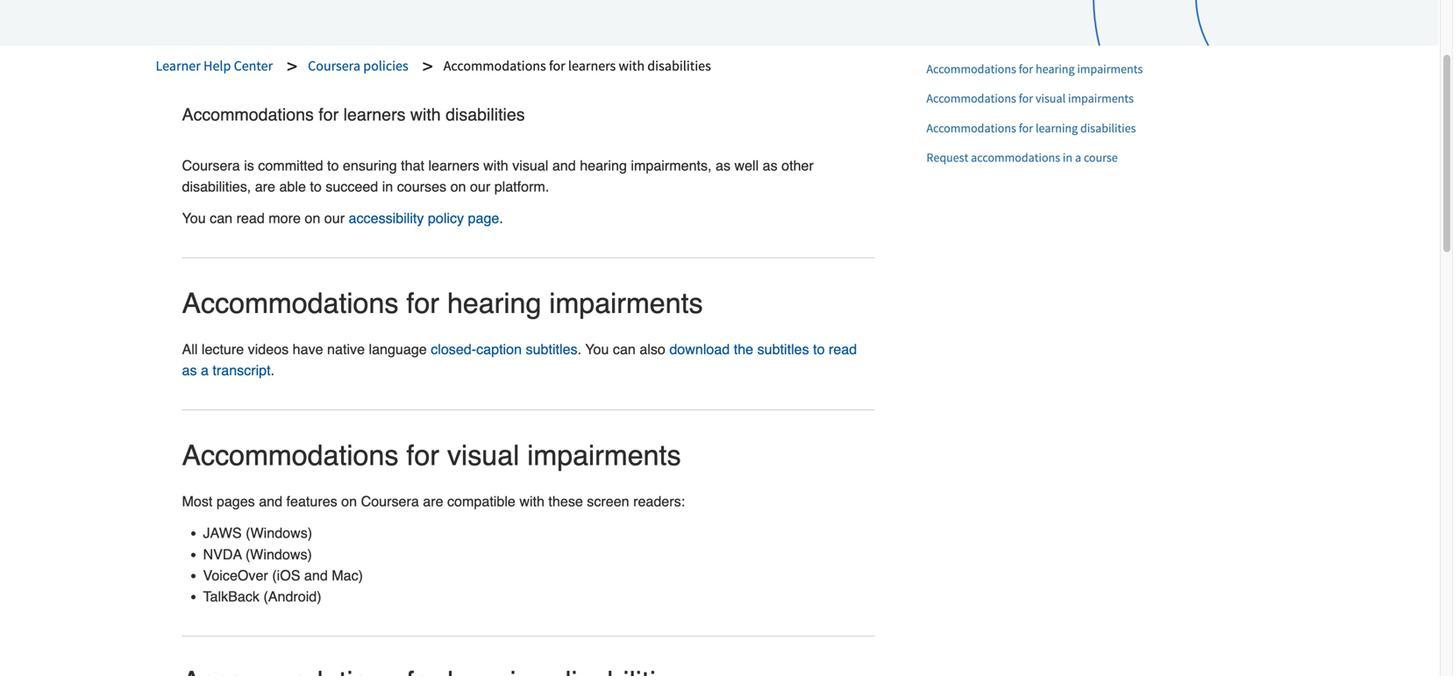 Task type: vqa. For each thing, say whether or not it's contained in the screenshot.
OF to the middle
no



Task type: locate. For each thing, give the bounding box(es) containing it.
for inside list
[[549, 57, 565, 75]]

2 subtitles from the left
[[757, 341, 809, 357]]

on right features on the bottom of page
[[341, 493, 357, 510]]

1 horizontal spatial as
[[716, 157, 731, 174]]

1 horizontal spatial you
[[585, 341, 609, 357]]

0 horizontal spatial as
[[182, 362, 197, 379]]

(windows)
[[246, 525, 312, 541], [245, 546, 312, 562]]

for
[[549, 57, 565, 75], [1019, 61, 1033, 77], [1019, 90, 1033, 106], [319, 105, 339, 125], [1019, 120, 1033, 136], [406, 287, 439, 320], [406, 439, 439, 472]]

on right "more"
[[305, 210, 320, 226]]

with
[[619, 57, 645, 75], [410, 105, 441, 125], [483, 157, 508, 174], [519, 493, 545, 510]]

accommodations for learning disabilities link
[[922, 115, 1150, 141]]

are left the compatible
[[423, 493, 443, 510]]

in inside coursera is committed to ensuring that learners with visual and hearing impairments, as well as other disabilities, are able to succeed in courses on our platform.
[[382, 178, 393, 195]]

0 horizontal spatial .
[[271, 362, 275, 379]]

request accommodations in a course
[[926, 149, 1118, 165]]

accommodations
[[443, 57, 546, 75], [926, 61, 1016, 77], [926, 90, 1016, 106], [182, 105, 314, 125], [926, 120, 1016, 136], [182, 287, 399, 320], [182, 439, 399, 472]]

1 vertical spatial hearing
[[580, 157, 627, 174]]

coursera
[[308, 57, 360, 75], [182, 157, 240, 174], [361, 493, 419, 510]]

1 horizontal spatial learners
[[428, 157, 479, 174]]

1 vertical spatial accommodations for visual impairments
[[182, 439, 681, 472]]

in down ensuring
[[382, 178, 393, 195]]

on up 'policy'
[[450, 178, 466, 195]]

0 vertical spatial .
[[499, 210, 503, 226]]

impairments
[[1077, 61, 1143, 77], [1068, 90, 1134, 106], [549, 287, 703, 320], [527, 439, 681, 472]]

coursera inside coursera is committed to ensuring that learners with visual and hearing impairments, as well as other disabilities, are able to succeed in courses on our platform.
[[182, 157, 240, 174]]

all
[[182, 341, 198, 357]]

accommodations for hearing impairments up 'accommodations for visual impairments' link
[[926, 61, 1143, 77]]

0 vertical spatial to
[[327, 157, 339, 174]]

0 horizontal spatial a
[[201, 362, 209, 379]]

1 horizontal spatial .
[[499, 210, 503, 226]]

0 horizontal spatial you
[[182, 210, 206, 226]]

coursera inside coursera policies link
[[308, 57, 360, 75]]

accommodations for learners with disabilities inside list
[[443, 57, 711, 75]]

as right well
[[763, 157, 778, 174]]

0 horizontal spatial on
[[305, 210, 320, 226]]

1 vertical spatial accommodations for learners with disabilities
[[182, 105, 525, 125]]

closed-
[[431, 341, 476, 357]]

learner
[[156, 57, 201, 75]]

coursera right features on the bottom of page
[[361, 493, 419, 510]]

2 horizontal spatial .
[[578, 341, 581, 357]]

visual up the compatible
[[447, 439, 519, 472]]

2 horizontal spatial disabilities
[[1080, 120, 1136, 136]]

1 vertical spatial can
[[613, 341, 636, 357]]

you
[[182, 210, 206, 226], [585, 341, 609, 357]]

a
[[1075, 149, 1081, 165], [201, 362, 209, 379]]

0 vertical spatial coursera
[[308, 57, 360, 75]]

1 horizontal spatial read
[[829, 341, 857, 357]]

accessibility policy page link
[[349, 210, 499, 226]]

0 horizontal spatial learners
[[343, 105, 406, 125]]

1 vertical spatial on
[[305, 210, 320, 226]]

accessibility
[[349, 210, 424, 226]]

2 vertical spatial hearing
[[447, 287, 541, 320]]

1 horizontal spatial disabilities
[[647, 57, 711, 75]]

0 vertical spatial accommodations for hearing impairments
[[926, 61, 1143, 77]]

visual inside coursera is committed to ensuring that learners with visual and hearing impairments, as well as other disabilities, are able to succeed in courses on our platform.
[[512, 157, 548, 174]]

0 vertical spatial are
[[255, 178, 275, 195]]

as down all
[[182, 362, 197, 379]]

0 horizontal spatial hearing
[[447, 287, 541, 320]]

0 vertical spatial (windows)
[[246, 525, 312, 541]]

are left able
[[255, 178, 275, 195]]

1 vertical spatial coursera
[[182, 157, 240, 174]]

to
[[327, 157, 339, 174], [310, 178, 322, 195], [813, 341, 825, 357]]

learners
[[568, 57, 616, 75], [343, 105, 406, 125], [428, 157, 479, 174]]

2 vertical spatial .
[[271, 362, 275, 379]]

0 horizontal spatial to
[[310, 178, 322, 195]]

1 horizontal spatial on
[[341, 493, 357, 510]]

0 vertical spatial on
[[450, 178, 466, 195]]

read
[[236, 210, 265, 226], [829, 341, 857, 357]]

0 vertical spatial our
[[470, 178, 490, 195]]

closed-caption subtitles link
[[431, 341, 578, 357]]

these
[[548, 493, 583, 510]]

0 vertical spatial and
[[552, 157, 576, 174]]

our up page
[[470, 178, 490, 195]]

are
[[255, 178, 275, 195], [423, 493, 443, 510]]

0 horizontal spatial our
[[324, 210, 345, 226]]

2 horizontal spatial on
[[450, 178, 466, 195]]

disabilities inside list
[[647, 57, 711, 75]]

our
[[470, 178, 490, 195], [324, 210, 345, 226]]

a left the course
[[1075, 149, 1081, 165]]

can
[[210, 210, 232, 226], [613, 341, 636, 357]]

(android)
[[263, 589, 322, 605]]

2 horizontal spatial to
[[813, 341, 825, 357]]

request accommodations in a course link
[[922, 145, 1150, 171]]

hearing left impairments,
[[580, 157, 627, 174]]

1 horizontal spatial our
[[470, 178, 490, 195]]

0 horizontal spatial accommodations for visual impairments
[[182, 439, 681, 472]]

1 vertical spatial (windows)
[[245, 546, 312, 562]]

1 horizontal spatial in
[[1063, 149, 1073, 165]]

compatible
[[447, 493, 516, 510]]

most
[[182, 493, 213, 510]]

that
[[401, 157, 424, 174]]

2 vertical spatial and
[[304, 567, 328, 584]]

to right able
[[310, 178, 322, 195]]

course
[[1084, 149, 1118, 165]]

with inside list
[[619, 57, 645, 75]]

all lecture videos have native language closed-caption subtitles . you can also
[[182, 341, 669, 357]]

on for are
[[341, 493, 357, 510]]

videos
[[248, 341, 289, 357]]

0 horizontal spatial can
[[210, 210, 232, 226]]

visual
[[1036, 90, 1066, 106], [512, 157, 548, 174], [447, 439, 519, 472]]

hearing up 'accommodations for visual impairments' link
[[1036, 61, 1075, 77]]

1 horizontal spatial and
[[304, 567, 328, 584]]

coursera up disabilities,
[[182, 157, 240, 174]]

disabilities
[[647, 57, 711, 75], [446, 105, 525, 125], [1080, 120, 1136, 136]]

2 vertical spatial coursera
[[361, 493, 419, 510]]

to right the
[[813, 341, 825, 357]]

1 vertical spatial visual
[[512, 157, 548, 174]]

as left well
[[716, 157, 731, 174]]

hearing
[[1036, 61, 1075, 77], [580, 157, 627, 174], [447, 287, 541, 320]]

1 vertical spatial read
[[829, 341, 857, 357]]

(ios
[[272, 567, 300, 584]]

1 horizontal spatial to
[[327, 157, 339, 174]]

list containing learner help center
[[156, 56, 901, 76]]

list
[[156, 56, 901, 76]]

and
[[552, 157, 576, 174], [259, 493, 282, 510], [304, 567, 328, 584]]

hearing inside coursera is committed to ensuring that learners with visual and hearing impairments, as well as other disabilities, are able to succeed in courses on our platform.
[[580, 157, 627, 174]]

coursera left policies
[[308, 57, 360, 75]]

1 horizontal spatial accommodations for visual impairments
[[926, 90, 1134, 106]]

1 vertical spatial .
[[578, 341, 581, 357]]

accommodations for hearing impairments up closed-
[[182, 287, 703, 320]]

. down videos
[[271, 362, 275, 379]]

0 horizontal spatial and
[[259, 493, 282, 510]]

0 vertical spatial accommodations for learners with disabilities
[[443, 57, 711, 75]]

on
[[450, 178, 466, 195], [305, 210, 320, 226], [341, 493, 357, 510]]

you left also
[[585, 341, 609, 357]]

accommodations for learners with disabilities
[[443, 57, 711, 75], [182, 105, 525, 125]]

subtitles
[[526, 341, 578, 357], [757, 341, 809, 357]]

2 vertical spatial to
[[813, 341, 825, 357]]

2 horizontal spatial and
[[552, 157, 576, 174]]

2 horizontal spatial hearing
[[1036, 61, 1075, 77]]

accommodations for visual impairments
[[926, 90, 1134, 106], [182, 439, 681, 472]]

1 vertical spatial accommodations for hearing impairments
[[182, 287, 703, 320]]

our down succeed
[[324, 210, 345, 226]]

able
[[279, 178, 306, 195]]

0 vertical spatial hearing
[[1036, 61, 1075, 77]]

more
[[269, 210, 301, 226]]

visual up 'platform.'
[[512, 157, 548, 174]]

coursera is committed to ensuring that learners with visual and hearing impairments, as well as other disabilities, are able to succeed in courses on our platform.
[[182, 157, 814, 195]]

accommodations for visual impairments up accommodations for learning disabilities
[[926, 90, 1134, 106]]

.
[[499, 210, 503, 226], [578, 341, 581, 357], [271, 362, 275, 379]]

1 horizontal spatial hearing
[[580, 157, 627, 174]]

. for page
[[499, 210, 503, 226]]

accommodations for visual impairments up the most pages and features on coursera are compatible with these screen readers:
[[182, 439, 681, 472]]

0 horizontal spatial subtitles
[[526, 341, 578, 357]]

accommodations
[[971, 149, 1060, 165]]

can left also
[[613, 341, 636, 357]]

nvda
[[203, 546, 242, 562]]

1 horizontal spatial accommodations for hearing impairments
[[926, 61, 1143, 77]]

1 horizontal spatial subtitles
[[757, 341, 809, 357]]

. down 'platform.'
[[499, 210, 503, 226]]

1 vertical spatial and
[[259, 493, 282, 510]]

0 vertical spatial accommodations for visual impairments
[[926, 90, 1134, 106]]

. left also
[[578, 341, 581, 357]]

as
[[716, 157, 731, 174], [763, 157, 778, 174], [182, 362, 197, 379]]

0 vertical spatial can
[[210, 210, 232, 226]]

2 horizontal spatial learners
[[568, 57, 616, 75]]

can down disabilities,
[[210, 210, 232, 226]]

1 vertical spatial in
[[382, 178, 393, 195]]

you down disabilities,
[[182, 210, 206, 226]]

1 vertical spatial a
[[201, 362, 209, 379]]

0 vertical spatial learners
[[568, 57, 616, 75]]

pages
[[216, 493, 255, 510]]

lecture
[[202, 341, 244, 357]]

0 horizontal spatial are
[[255, 178, 275, 195]]

0 vertical spatial read
[[236, 210, 265, 226]]

learner help center
[[156, 57, 273, 75]]

as inside download the subtitles to read as a transcript
[[182, 362, 197, 379]]

subtitles right caption
[[526, 341, 578, 357]]

the
[[734, 341, 753, 357]]

visual up learning
[[1036, 90, 1066, 106]]

2 vertical spatial on
[[341, 493, 357, 510]]

accommodations for hearing impairments
[[926, 61, 1143, 77], [182, 287, 703, 320]]

in down learning
[[1063, 149, 1073, 165]]

to up succeed
[[327, 157, 339, 174]]

2 vertical spatial learners
[[428, 157, 479, 174]]

to inside download the subtitles to read as a transcript
[[813, 341, 825, 357]]

1 horizontal spatial a
[[1075, 149, 1081, 165]]

download the subtitles to read as a transcript link
[[182, 341, 857, 379]]

policies
[[363, 57, 408, 75]]

1 vertical spatial to
[[310, 178, 322, 195]]

readers:
[[633, 493, 685, 510]]

hearing up caption
[[447, 287, 541, 320]]

learner help center link
[[156, 56, 287, 76]]

a down lecture
[[201, 362, 209, 379]]

2 horizontal spatial as
[[763, 157, 778, 174]]

0 vertical spatial a
[[1075, 149, 1081, 165]]

0 horizontal spatial in
[[382, 178, 393, 195]]

subtitles right the
[[757, 341, 809, 357]]

1 horizontal spatial are
[[423, 493, 443, 510]]

1 subtitles from the left
[[526, 341, 578, 357]]

in
[[1063, 149, 1073, 165], [382, 178, 393, 195]]



Task type: describe. For each thing, give the bounding box(es) containing it.
on for accessibility
[[305, 210, 320, 226]]

page
[[468, 210, 499, 226]]

coursera for coursera policies
[[308, 57, 360, 75]]

accommodations for learners with disabilities link
[[422, 56, 718, 76]]

learners inside coursera is committed to ensuring that learners with visual and hearing impairments, as well as other disabilities, are able to succeed in courses on our platform.
[[428, 157, 479, 174]]

1 vertical spatial you
[[585, 341, 609, 357]]

1 vertical spatial learners
[[343, 105, 406, 125]]

disabilities,
[[182, 178, 251, 195]]

voiceover
[[203, 567, 268, 584]]

accommodations for hearing impairments link
[[922, 56, 1150, 82]]

center
[[234, 57, 273, 75]]

learning
[[1036, 120, 1078, 136]]

0 vertical spatial you
[[182, 210, 206, 226]]

have
[[293, 341, 323, 357]]

are inside coursera is committed to ensuring that learners with visual and hearing impairments, as well as other disabilities, are able to succeed in courses on our platform.
[[255, 178, 275, 195]]

and inside jaws (windows) nvda (windows) voiceover (ios and mac) talkback (android)
[[304, 567, 328, 584]]

a inside download the subtitles to read as a transcript
[[201, 362, 209, 379]]

also
[[640, 341, 665, 357]]

mac)
[[332, 567, 363, 584]]

2 vertical spatial visual
[[447, 439, 519, 472]]

0 vertical spatial visual
[[1036, 90, 1066, 106]]

1 horizontal spatial can
[[613, 341, 636, 357]]

screen
[[587, 493, 629, 510]]

1 vertical spatial our
[[324, 210, 345, 226]]

coursera policies
[[308, 57, 408, 75]]

platform.
[[494, 178, 549, 195]]

0 horizontal spatial read
[[236, 210, 265, 226]]

most pages and features on coursera are compatible with these screen readers:
[[182, 493, 685, 510]]

and inside coursera is committed to ensuring that learners with visual and hearing impairments, as well as other disabilities, are able to succeed in courses on our platform.
[[552, 157, 576, 174]]

is
[[244, 157, 254, 174]]

download the subtitles to read as a transcript
[[182, 341, 857, 379]]

you can read more on our accessibility policy page .
[[182, 210, 503, 226]]

0 vertical spatial in
[[1063, 149, 1073, 165]]

native
[[327, 341, 365, 357]]

on inside coursera is committed to ensuring that learners with visual and hearing impairments, as well as other disabilities, are able to succeed in courses on our platform.
[[450, 178, 466, 195]]

accommodations for learning disabilities
[[926, 120, 1136, 136]]

with inside coursera is committed to ensuring that learners with visual and hearing impairments, as well as other disabilities, are able to succeed in courses on our platform.
[[483, 157, 508, 174]]

. for subtitles
[[578, 341, 581, 357]]

jaws (windows) nvda (windows) voiceover (ios and mac) talkback (android)
[[203, 525, 363, 605]]

language
[[369, 341, 427, 357]]

jaws
[[203, 525, 242, 541]]

1 vertical spatial are
[[423, 493, 443, 510]]

to for that
[[327, 157, 339, 174]]

caption
[[476, 341, 522, 357]]

transcript
[[213, 362, 271, 379]]

coursera for coursera is committed to ensuring that learners with visual and hearing impairments, as well as other disabilities, are able to succeed in courses on our platform.
[[182, 157, 240, 174]]

impairments,
[[631, 157, 712, 174]]

read inside download the subtitles to read as a transcript
[[829, 341, 857, 357]]

subtitles inside download the subtitles to read as a transcript
[[757, 341, 809, 357]]

other
[[781, 157, 814, 174]]

policy
[[428, 210, 464, 226]]

ensuring
[[343, 157, 397, 174]]

download
[[669, 341, 730, 357]]

0 horizontal spatial accommodations for hearing impairments
[[182, 287, 703, 320]]

committed
[[258, 157, 323, 174]]

well
[[734, 157, 759, 174]]

features
[[286, 493, 337, 510]]

coursera policies link
[[287, 56, 422, 76]]

talkback
[[203, 589, 260, 605]]

accommodations for visual impairments link
[[922, 86, 1150, 112]]

courses
[[397, 178, 446, 195]]

to for as
[[813, 341, 825, 357]]

succeed
[[326, 178, 378, 195]]

help
[[203, 57, 231, 75]]

our inside coursera is committed to ensuring that learners with visual and hearing impairments, as well as other disabilities, are able to succeed in courses on our platform.
[[470, 178, 490, 195]]

request
[[926, 149, 968, 165]]

0 horizontal spatial disabilities
[[446, 105, 525, 125]]



